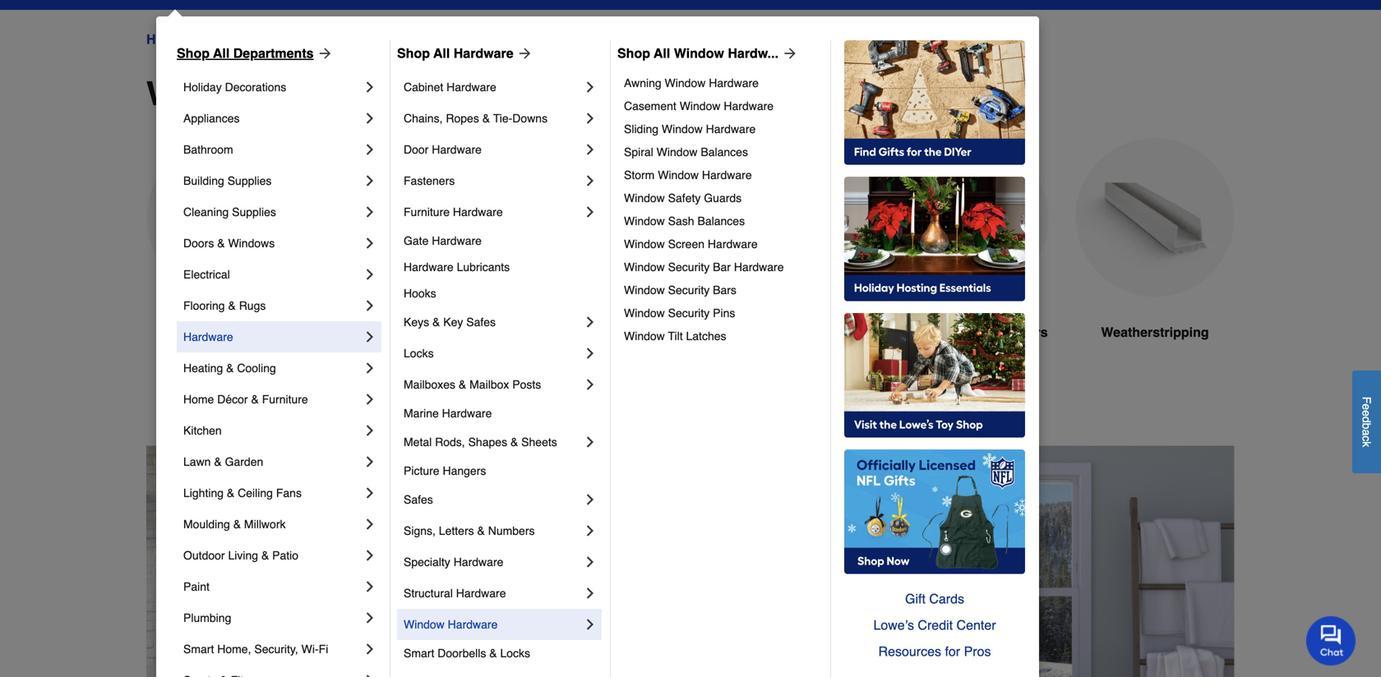 Task type: locate. For each thing, give the bounding box(es) containing it.
tilt
[[668, 330, 683, 343]]

all
[[213, 46, 230, 61], [433, 46, 450, 61], [654, 46, 670, 61]]

hardware up "hooks"
[[404, 261, 454, 274]]

chevron right image for smart home, security, wi-fi
[[362, 641, 378, 658]]

d
[[1360, 417, 1373, 423]]

specialty hardware link
[[404, 547, 582, 578]]

visit the lowe's toy shop. image
[[844, 313, 1025, 438]]

spiral window balances link
[[624, 141, 819, 164]]

spiral
[[624, 146, 653, 159]]

sash
[[668, 215, 694, 228]]

0 vertical spatial security
[[668, 261, 710, 274]]

shop for shop all departments
[[177, 46, 210, 61]]

smart down 'window hardware'
[[404, 647, 434, 660]]

chevron right image for holiday decorations
[[362, 79, 378, 95]]

1 vertical spatial security
[[668, 284, 710, 297]]

hardware up the casement window hardware link
[[709, 76, 759, 90]]

chevron right image for home décor & furniture
[[362, 391, 378, 408]]

weatherstripping link
[[1075, 138, 1235, 382]]

windows link
[[518, 138, 677, 382]]

hardware up chains, ropes & tie-downs
[[447, 81, 496, 94]]

screen
[[668, 238, 705, 251]]

balances up storm window hardware link
[[701, 146, 748, 159]]

e up b
[[1360, 410, 1373, 417]]

2 arrow right image from the left
[[779, 45, 798, 62]]

0 vertical spatial furniture
[[404, 206, 450, 219]]

hardware down the casement window hardware link
[[706, 122, 756, 136]]

signs, letters & numbers link
[[404, 515, 582, 547]]

1 horizontal spatial safes
[[466, 316, 496, 329]]

2 horizontal spatial all
[[654, 46, 670, 61]]

doors & windows
[[183, 237, 275, 250]]

storm window hardware
[[624, 169, 752, 182]]

fans
[[276, 487, 302, 500]]

doors left arrow right image
[[267, 32, 302, 47]]

gate
[[404, 234, 429, 247]]

chevron right image for keys & key safes
[[582, 314, 599, 331]]

supplies up 'cleaning supplies'
[[227, 174, 272, 187]]

heating & cooling
[[183, 362, 276, 375]]

0 vertical spatial balances
[[701, 146, 748, 159]]

arrow right image inside shop all window hardw... link
[[779, 45, 798, 62]]

security down window screen hardware
[[668, 261, 710, 274]]

window up spiral window balances
[[662, 122, 703, 136]]

smart for smart doorbells & locks
[[404, 647, 434, 660]]

chevron right image for hardware
[[362, 329, 378, 345]]

lighting & ceiling fans link
[[183, 478, 362, 509]]

all for departments
[[213, 46, 230, 61]]

chevron right image for electrical
[[362, 266, 378, 283]]

locks down window hardware link
[[500, 647, 530, 660]]

chevron right image for appliances
[[362, 110, 378, 127]]

& left 'key'
[[432, 316, 440, 329]]

fasteners link
[[404, 165, 582, 196]]

arrow right image up "cabinet hardware" link
[[514, 45, 533, 62]]

1 vertical spatial supplies
[[232, 206, 276, 219]]

storm
[[624, 169, 655, 182]]

chevron right image for structural hardware
[[582, 585, 599, 602]]

1 horizontal spatial locks
[[500, 647, 530, 660]]

marine
[[404, 407, 439, 420]]

2 security from the top
[[668, 284, 710, 297]]

keys & key safes
[[404, 316, 496, 329]]

home link
[[146, 30, 183, 49]]

windows & doors up decorations in the left top of the page
[[197, 32, 302, 47]]

1 vertical spatial home
[[183, 393, 214, 406]]

2 e from the top
[[1360, 410, 1373, 417]]

cabinet
[[404, 81, 443, 94]]

smart down plumbing
[[183, 643, 214, 656]]

window down the "awning window hardware"
[[680, 99, 721, 113]]

flooring
[[183, 299, 225, 312]]

gate hardware
[[404, 234, 482, 247]]

a barn door with a brown frame, three frosted glass panels, black hardware and a black track. image
[[704, 138, 863, 297]]

doors
[[267, 32, 302, 47], [332, 75, 427, 113], [183, 237, 214, 250], [234, 325, 272, 340], [417, 325, 455, 340], [940, 325, 978, 340]]

ceiling
[[238, 487, 273, 500]]

& left cooling
[[226, 362, 234, 375]]

1 horizontal spatial smart
[[404, 647, 434, 660]]

shop up the 'cabinet'
[[397, 46, 430, 61]]

0 vertical spatial windows & doors
[[197, 32, 302, 47]]

credit
[[918, 618, 953, 633]]

mailbox
[[470, 378, 509, 391]]

0 vertical spatial home
[[146, 32, 183, 47]]

0 horizontal spatial arrow right image
[[514, 45, 533, 62]]

cleaning supplies
[[183, 206, 276, 219]]

0 horizontal spatial all
[[213, 46, 230, 61]]

door hardware
[[404, 143, 482, 156]]

supplies
[[227, 174, 272, 187], [232, 206, 276, 219]]

0 horizontal spatial locks
[[404, 347, 434, 360]]

hardware up "cabinet hardware" link
[[454, 46, 514, 61]]

security for bars
[[668, 284, 710, 297]]

shop up holiday
[[177, 46, 210, 61]]

lowe's credit center link
[[844, 612, 1025, 639]]

1 e from the top
[[1360, 404, 1373, 410]]

security up the window security pins on the top of the page
[[668, 284, 710, 297]]

gift
[[905, 592, 926, 607]]

2 vertical spatial security
[[668, 307, 710, 320]]

mailboxes & mailbox posts link
[[404, 369, 582, 400]]

0 horizontal spatial safes
[[404, 493, 433, 506]]

all up holiday decorations
[[213, 46, 230, 61]]

chains, ropes & tie-downs link
[[404, 103, 582, 134]]

cleaning
[[183, 206, 229, 219]]

& down window hardware link
[[489, 647, 497, 660]]

home,
[[217, 643, 251, 656]]

chains, ropes & tie-downs
[[404, 112, 548, 125]]

windows & doors
[[197, 32, 302, 47], [146, 75, 427, 113]]

shop all hardware
[[397, 46, 514, 61]]

2 all from the left
[[433, 46, 450, 61]]

0 vertical spatial supplies
[[227, 174, 272, 187]]

pins
[[713, 307, 735, 320]]

rugs
[[239, 299, 266, 312]]

0 vertical spatial locks
[[404, 347, 434, 360]]

home
[[146, 32, 183, 47], [183, 393, 214, 406]]

hardware
[[454, 46, 514, 61], [709, 76, 759, 90], [447, 81, 496, 94], [724, 99, 774, 113], [706, 122, 756, 136], [432, 143, 482, 156], [702, 169, 752, 182], [453, 206, 503, 219], [432, 234, 482, 247], [708, 238, 758, 251], [404, 261, 454, 274], [734, 261, 784, 274], [183, 331, 233, 344], [442, 407, 492, 420], [454, 556, 503, 569], [456, 587, 506, 600], [448, 618, 498, 631]]

0 horizontal spatial shop
[[177, 46, 210, 61]]

all up cabinet hardware
[[433, 46, 450, 61]]

hardware down mailboxes & mailbox posts
[[442, 407, 492, 420]]

1 vertical spatial safes
[[404, 493, 433, 506]]

arrow right image
[[314, 45, 333, 62]]

0 horizontal spatial furniture
[[262, 393, 308, 406]]

chevron right image for doors & windows
[[362, 235, 378, 252]]

locks inside 'link'
[[404, 347, 434, 360]]

1 horizontal spatial all
[[433, 46, 450, 61]]

hardware down flooring
[[183, 331, 233, 344]]

1 arrow right image from the left
[[514, 45, 533, 62]]

k
[[1360, 442, 1373, 447]]

chevron right image for building supplies
[[362, 173, 378, 189]]

1 vertical spatial furniture
[[262, 393, 308, 406]]

hardware up window hardware link
[[456, 587, 506, 600]]

chevron right image for safes
[[582, 492, 599, 508]]

e up d at the right
[[1360, 404, 1373, 410]]

window tilt latches link
[[624, 325, 819, 348]]

1 security from the top
[[668, 261, 710, 274]]

furniture down heating & cooling link
[[262, 393, 308, 406]]

supplies for cleaning supplies
[[232, 206, 276, 219]]

garden
[[225, 455, 263, 469]]

security down window security bars on the top of the page
[[668, 307, 710, 320]]

marine hardware
[[404, 407, 492, 420]]

cards
[[929, 592, 964, 607]]

& left 'mailbox'
[[459, 378, 466, 391]]

latches
[[686, 330, 726, 343]]

safes inside "link"
[[404, 493, 433, 506]]

window up window security bars on the top of the page
[[624, 261, 665, 274]]

& up decorations in the left top of the page
[[254, 32, 263, 47]]

chevron right image for lighting & ceiling fans
[[362, 485, 378, 502]]

balances
[[701, 146, 748, 159], [698, 215, 745, 228]]

outdoor living & patio link
[[183, 540, 362, 571]]

window security pins link
[[624, 302, 819, 325]]

shop for shop all hardware
[[397, 46, 430, 61]]

windows left tilt
[[569, 325, 626, 340]]

1 vertical spatial balances
[[698, 215, 745, 228]]

hardware down signs, letters & numbers
[[454, 556, 503, 569]]

casement
[[624, 99, 676, 113]]

arrow right image inside shop all hardware link
[[514, 45, 533, 62]]

0 vertical spatial safes
[[466, 316, 496, 329]]

locks down interior doors
[[404, 347, 434, 360]]

advertisement region
[[146, 446, 1235, 677]]

hardware up smart doorbells & locks
[[448, 618, 498, 631]]

& right 'décor'
[[251, 393, 259, 406]]

chevron right image for signs, letters & numbers
[[582, 523, 599, 539]]

smart for smart home, security, wi-fi
[[183, 643, 214, 656]]

3 shop from the left
[[617, 46, 650, 61]]

arrow right image up the awning window hardware link
[[779, 45, 798, 62]]

1 all from the left
[[213, 46, 230, 61]]

& down arrow right image
[[299, 75, 323, 113]]

all up the awning
[[654, 46, 670, 61]]

spiral window balances
[[624, 146, 748, 159]]

0 horizontal spatial home
[[146, 32, 183, 47]]

find gifts for the diyer. image
[[844, 40, 1025, 165]]

& left rugs
[[228, 299, 236, 312]]

window screen hardware link
[[624, 233, 819, 256]]

gate hardware link
[[404, 228, 599, 254]]

chevron right image for mailboxes & mailbox posts
[[582, 377, 599, 393]]

a black double-hung window with six panes. image
[[518, 138, 677, 297]]

hardware right bar
[[734, 261, 784, 274]]

0 horizontal spatial smart
[[183, 643, 214, 656]]

2 shop from the left
[[397, 46, 430, 61]]

window up storm window hardware
[[657, 146, 698, 159]]

cleaning supplies link
[[183, 196, 362, 228]]

home inside home décor & furniture link
[[183, 393, 214, 406]]

1 horizontal spatial shop
[[397, 46, 430, 61]]

1 horizontal spatial arrow right image
[[779, 45, 798, 62]]

chevron right image for outdoor living & patio
[[362, 548, 378, 564]]

arrow right image
[[514, 45, 533, 62], [779, 45, 798, 62]]

smart home, security, wi-fi
[[183, 643, 328, 656]]

c
[[1360, 436, 1373, 442]]

departments
[[233, 46, 314, 61]]

furniture up gate
[[404, 206, 450, 219]]

supplies down building supplies link
[[232, 206, 276, 219]]

2 horizontal spatial shop
[[617, 46, 650, 61]]

keys & key safes link
[[404, 307, 582, 338]]

window sash balances
[[624, 215, 745, 228]]

moulding & millwork link
[[183, 509, 362, 540]]

all inside 'link'
[[213, 46, 230, 61]]

doors down rugs
[[234, 325, 272, 340]]

safes right 'key'
[[466, 316, 496, 329]]

1 vertical spatial windows & doors
[[146, 75, 427, 113]]

& left 'tie-' on the left of the page
[[482, 112, 490, 125]]

holiday hosting essentials. image
[[844, 177, 1025, 302]]

flooring & rugs
[[183, 299, 266, 312]]

shop inside 'link'
[[177, 46, 210, 61]]

home for home décor & furniture
[[183, 393, 214, 406]]

safes down the picture
[[404, 493, 433, 506]]

3 security from the top
[[668, 307, 710, 320]]

shop up the awning
[[617, 46, 650, 61]]

storm window hardware link
[[624, 164, 819, 187]]

windows up holiday decorations
[[197, 32, 251, 47]]

balances up window screen hardware link
[[698, 215, 745, 228]]

chevron right image for cabinet hardware
[[582, 79, 599, 95]]

None search field
[[520, 0, 969, 12]]

1 horizontal spatial home
[[183, 393, 214, 406]]

b
[[1360, 423, 1373, 429]]

1 shop from the left
[[177, 46, 210, 61]]

window left tilt
[[624, 330, 665, 343]]

chevron right image
[[582, 79, 599, 95], [362, 110, 378, 127], [582, 110, 599, 127], [362, 141, 378, 158], [582, 204, 599, 220], [362, 235, 378, 252], [582, 314, 599, 331], [362, 329, 378, 345], [582, 377, 599, 393], [362, 423, 378, 439], [582, 492, 599, 508], [582, 523, 599, 539], [362, 579, 378, 595], [362, 610, 378, 626], [362, 641, 378, 658], [362, 673, 378, 677]]

casement window hardware
[[624, 99, 774, 113]]

keys
[[404, 316, 429, 329]]

a piece of white weatherstripping. image
[[1075, 138, 1235, 297]]

chevron right image
[[362, 79, 378, 95], [582, 141, 599, 158], [362, 173, 378, 189], [582, 173, 599, 189], [362, 204, 378, 220], [362, 266, 378, 283], [362, 298, 378, 314], [582, 345, 599, 362], [362, 360, 378, 377], [362, 391, 378, 408], [582, 434, 599, 451], [362, 454, 378, 470], [362, 485, 378, 502], [362, 516, 378, 533], [362, 548, 378, 564], [582, 554, 599, 571], [582, 585, 599, 602], [582, 617, 599, 633]]

windows & doors down departments
[[146, 75, 427, 113]]

3 all from the left
[[654, 46, 670, 61]]

mailboxes & mailbox posts
[[404, 378, 541, 391]]

e
[[1360, 404, 1373, 410], [1360, 410, 1373, 417]]

window security pins
[[624, 307, 735, 320]]

1 horizontal spatial furniture
[[404, 206, 450, 219]]

1 vertical spatial locks
[[500, 647, 530, 660]]

window hardware link
[[404, 609, 582, 640]]

doors right garage
[[940, 325, 978, 340]]



Task type: describe. For each thing, give the bounding box(es) containing it.
kitchen
[[183, 424, 222, 437]]

outdoor
[[183, 549, 225, 562]]

chevron right image for lawn & garden
[[362, 454, 378, 470]]

chevron right image for flooring & rugs
[[362, 298, 378, 314]]

chat invite button image
[[1306, 616, 1357, 666]]

hooks link
[[404, 280, 599, 307]]

balances for spiral window balances
[[701, 146, 748, 159]]

chevron right image for fasteners
[[582, 173, 599, 189]]

pros
[[964, 644, 991, 659]]

furniture hardware
[[404, 206, 503, 219]]

door hardware link
[[404, 134, 582, 165]]

door
[[404, 143, 429, 156]]

hardware inside 'link'
[[454, 556, 503, 569]]

moulding & millwork
[[183, 518, 286, 531]]

hardware down the awning window hardware link
[[724, 99, 774, 113]]

plumbing
[[183, 612, 231, 625]]

hardware down ropes
[[432, 143, 482, 156]]

f e e d b a c k button
[[1352, 371, 1381, 473]]

officially licensed n f l gifts. shop now. image
[[844, 450, 1025, 575]]

doors down "hooks"
[[417, 325, 455, 340]]

awning window hardware link
[[624, 72, 819, 95]]

window up window safety guards
[[658, 169, 699, 182]]

chevron right image for metal rods, shapes & sheets
[[582, 434, 599, 451]]

chevron right image for specialty hardware
[[582, 554, 599, 571]]

balances for window sash balances
[[698, 215, 745, 228]]

decorations
[[225, 81, 286, 94]]

chevron right image for cleaning supplies
[[362, 204, 378, 220]]

lawn & garden
[[183, 455, 263, 469]]

chevron right image for moulding & millwork
[[362, 516, 378, 533]]

chevron right image for chains, ropes & tie-downs
[[582, 110, 599, 127]]

a
[[1360, 429, 1373, 436]]

window down storm
[[624, 192, 665, 205]]

& left openers
[[981, 325, 991, 340]]

cooling
[[237, 362, 276, 375]]

hardware up guards
[[702, 169, 752, 182]]

flooring & rugs link
[[183, 290, 362, 321]]

letters
[[439, 525, 474, 538]]

décor
[[217, 393, 248, 406]]

security for bar
[[668, 261, 710, 274]]

furniture hardware link
[[404, 196, 582, 228]]

a white three-panel, craftsman-style, prehung interior door with doorframe and hinges. image
[[332, 138, 492, 297]]

window safety guards link
[[624, 187, 819, 210]]

lowe's
[[873, 618, 914, 633]]

& right lawn
[[214, 455, 222, 469]]

shop for shop all window hardw...
[[617, 46, 650, 61]]

hardware down the fasteners link
[[453, 206, 503, 219]]

windows & doors link
[[197, 30, 302, 49]]

structural hardware link
[[404, 578, 582, 609]]

signs, letters & numbers
[[404, 525, 535, 538]]

arrow right image for shop all window hardw...
[[779, 45, 798, 62]]

exterior doors link
[[146, 138, 306, 382]]

metal rods, shapes & sheets link
[[404, 427, 582, 458]]

appliances link
[[183, 103, 362, 134]]

window left sash
[[624, 215, 665, 228]]

lowe's credit center
[[873, 618, 996, 633]]

chevron right image for heating & cooling
[[362, 360, 378, 377]]

picture hangers link
[[404, 458, 599, 484]]

heating
[[183, 362, 223, 375]]

outdoor living & patio
[[183, 549, 299, 562]]

& left millwork
[[233, 518, 241, 531]]

chevron right image for bathroom
[[362, 141, 378, 158]]

all for hardware
[[433, 46, 450, 61]]

shop all window hardw...
[[617, 46, 779, 61]]

openers
[[995, 325, 1048, 340]]

lighting & ceiling fans
[[183, 487, 302, 500]]

window up window tilt latches
[[624, 307, 665, 320]]

paint
[[183, 580, 210, 594]]

window up the window security pins on the top of the page
[[624, 284, 665, 297]]

window sash balances link
[[624, 210, 819, 233]]

resources
[[878, 644, 941, 659]]

window up the "awning window hardware"
[[674, 46, 724, 61]]

exterior
[[180, 325, 230, 340]]

hardware up bar
[[708, 238, 758, 251]]

numbers
[[488, 525, 535, 538]]

bar
[[713, 261, 731, 274]]

structural
[[404, 587, 453, 600]]

shop all window hardw... link
[[617, 44, 798, 63]]

key
[[443, 316, 463, 329]]

window up casement window hardware
[[665, 76, 706, 90]]

& down 'cleaning supplies'
[[217, 237, 225, 250]]

interior doors link
[[332, 138, 492, 382]]

chevron right image for paint
[[362, 579, 378, 595]]

security for pins
[[668, 307, 710, 320]]

window left screen
[[624, 238, 665, 251]]

wi-
[[301, 643, 319, 656]]

f
[[1360, 397, 1373, 404]]

& right letters
[[477, 525, 485, 538]]

doors down cleaning
[[183, 237, 214, 250]]

appliances
[[183, 112, 240, 125]]

arrow right image for shop all hardware
[[514, 45, 533, 62]]

hardware up hardware lubricants
[[432, 234, 482, 247]]

a blue chamberlain garage door opener with two white light panels. image
[[890, 138, 1049, 297]]

marine hardware link
[[404, 400, 599, 427]]

living
[[228, 549, 258, 562]]

chevron right image for plumbing
[[362, 610, 378, 626]]

windows down 'cleaning supplies' link
[[228, 237, 275, 250]]

chevron right image for door hardware
[[582, 141, 599, 158]]

& left the sheets
[[511, 436, 518, 449]]

doors up door
[[332, 75, 427, 113]]

window hardware
[[404, 618, 498, 631]]

all for window
[[654, 46, 670, 61]]

fasteners
[[404, 174, 455, 187]]

& left ceiling
[[227, 487, 235, 500]]

doorbells
[[438, 647, 486, 660]]

tie-
[[493, 112, 512, 125]]

home for home
[[146, 32, 183, 47]]

kitchen link
[[183, 415, 362, 446]]

chevron right image for window hardware
[[582, 617, 599, 633]]

& left "patio"
[[261, 549, 269, 562]]

metal rods, shapes & sheets
[[404, 436, 557, 449]]

safety
[[668, 192, 701, 205]]

moulding
[[183, 518, 230, 531]]

hardware lubricants link
[[404, 254, 599, 280]]

windows down shop all departments
[[146, 75, 290, 113]]

structural hardware
[[404, 587, 506, 600]]

lawn
[[183, 455, 211, 469]]

weatherstripping
[[1101, 325, 1209, 340]]

gift cards link
[[844, 586, 1025, 612]]

bars
[[713, 284, 737, 297]]

awning window hardware
[[624, 76, 759, 90]]

lawn & garden link
[[183, 446, 362, 478]]

center
[[957, 618, 996, 633]]

chevron right image for locks
[[582, 345, 599, 362]]

window screen hardware
[[624, 238, 758, 251]]

hangers
[[443, 465, 486, 478]]

interior doors
[[368, 325, 455, 340]]

window down structural
[[404, 618, 445, 631]]

garage doors & openers link
[[890, 138, 1049, 382]]

window security bar hardware link
[[624, 256, 819, 279]]

signs,
[[404, 525, 436, 538]]

a blue six-lite, two-panel, shaker-style exterior door. image
[[146, 138, 306, 297]]

chevron right image for kitchen
[[362, 423, 378, 439]]

supplies for building supplies
[[227, 174, 272, 187]]

garage
[[891, 325, 936, 340]]

shapes
[[468, 436, 507, 449]]

window security bars link
[[624, 279, 819, 302]]

chevron right image for furniture hardware
[[582, 204, 599, 220]]

smart home, security, wi-fi link
[[183, 634, 362, 665]]



Task type: vqa. For each thing, say whether or not it's contained in the screenshot.
the 'Paint'
yes



